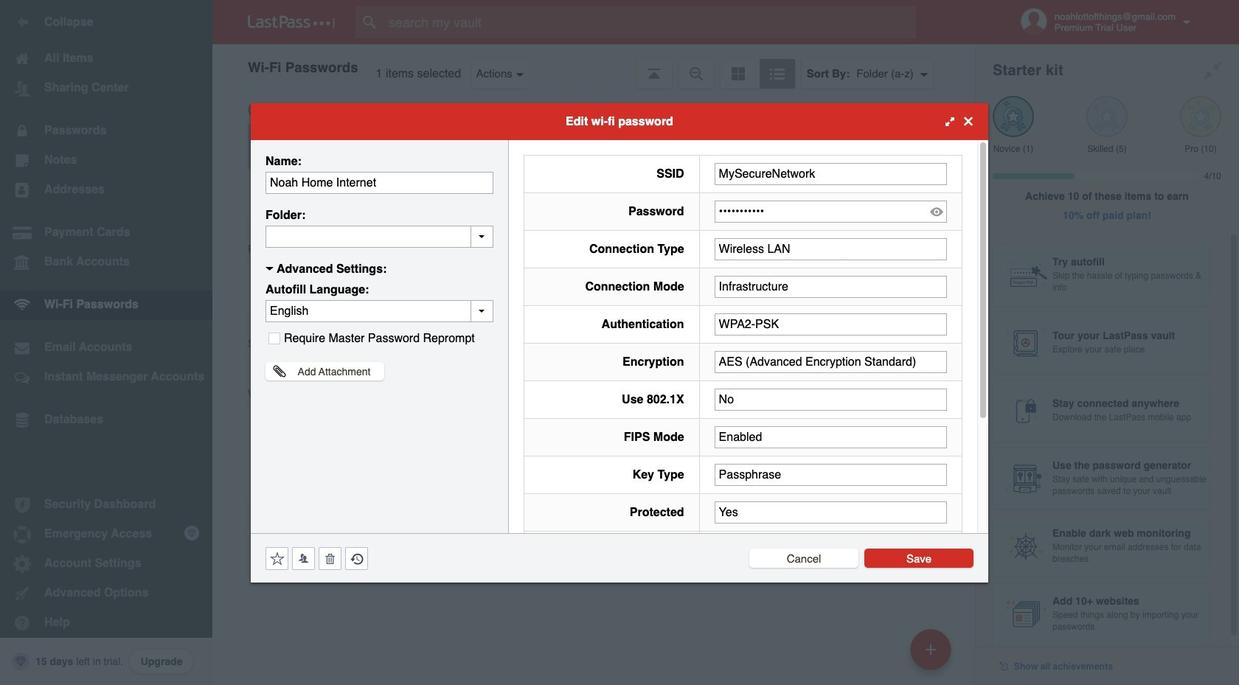 Task type: describe. For each thing, give the bounding box(es) containing it.
lastpass image
[[248, 15, 335, 29]]

Search search field
[[356, 6, 945, 38]]

main navigation navigation
[[0, 0, 212, 685]]

search my vault text field
[[356, 6, 945, 38]]



Task type: locate. For each thing, give the bounding box(es) containing it.
new item image
[[926, 644, 936, 655]]

None text field
[[266, 225, 493, 247], [714, 238, 947, 260], [714, 276, 947, 298], [714, 426, 947, 448], [714, 464, 947, 486], [714, 501, 947, 523], [266, 225, 493, 247], [714, 238, 947, 260], [714, 276, 947, 298], [714, 426, 947, 448], [714, 464, 947, 486], [714, 501, 947, 523]]

dialog
[[251, 103, 988, 676]]

new item navigation
[[905, 625, 960, 685]]

vault options navigation
[[212, 44, 975, 89]]

None password field
[[714, 200, 947, 222]]

None text field
[[714, 163, 947, 185], [266, 172, 493, 194], [714, 313, 947, 335], [714, 351, 947, 373], [714, 388, 947, 411], [714, 163, 947, 185], [266, 172, 493, 194], [714, 313, 947, 335], [714, 351, 947, 373], [714, 388, 947, 411]]



